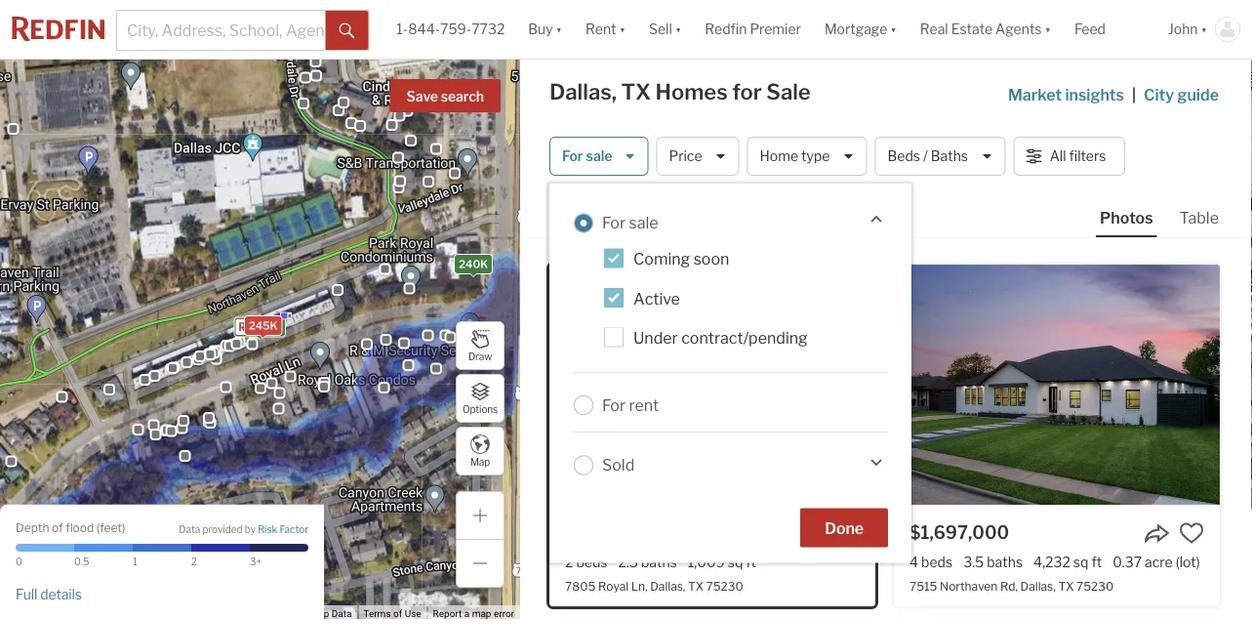 Task type: locate. For each thing, give the bounding box(es) containing it.
baths
[[641, 554, 677, 570], [987, 554, 1023, 570]]

for sale up homes at the left top of page
[[562, 148, 613, 164]]

dialog containing for sale
[[550, 184, 912, 563]]

1 baths from the left
[[641, 554, 677, 570]]

245k
[[249, 319, 278, 332]]

2 beds from the left
[[922, 554, 953, 570]]

coming soon
[[634, 249, 730, 268]]

1 75230 from the left
[[706, 579, 744, 593]]

beds up 7805
[[576, 554, 608, 570]]

2 for 2
[[191, 556, 197, 568]]

baths for 2.5 baths
[[641, 554, 677, 570]]

for left rent
[[602, 396, 626, 415]]

1 favorite button image from the left
[[835, 520, 860, 546]]

filters
[[1070, 148, 1107, 164]]

favorite button checkbox
[[1179, 520, 1205, 546]]

submit search image
[[339, 23, 355, 39]]

favorite button image
[[835, 520, 860, 546], [1179, 520, 1205, 546]]

▾ right agents
[[1045, 21, 1051, 37]]

2 horizontal spatial dallas,
[[1021, 579, 1056, 593]]

provided
[[203, 523, 243, 535]]

dallas, right ln,
[[650, 579, 686, 593]]

baths up 7805 royal ln, dallas, tx 75230
[[641, 554, 677, 570]]

2.5 baths
[[618, 554, 677, 570]]

favorite button checkbox
[[835, 520, 860, 546]]

for
[[733, 79, 762, 105]]

1 ▾ from the left
[[556, 21, 562, 37]]

guide
[[1178, 85, 1219, 104]]

options
[[463, 403, 498, 415]]

rent
[[629, 396, 659, 415]]

0 horizontal spatial favorite button image
[[835, 520, 860, 546]]

ft right 1,009
[[746, 554, 757, 570]]

home
[[760, 148, 799, 164]]

tx
[[621, 79, 651, 105], [688, 579, 704, 593], [1059, 579, 1074, 593]]

real estate agents ▾ button
[[909, 0, 1063, 59]]

tx down 4,232 sq ft
[[1059, 579, 1074, 593]]

rent ▾ button
[[574, 0, 638, 59]]

2
[[565, 554, 573, 570], [191, 556, 197, 568]]

dallas,
[[550, 79, 617, 105], [650, 579, 686, 593], [1021, 579, 1056, 593]]

dialog
[[550, 184, 912, 563]]

coming
[[634, 249, 690, 268]]

▾ inside rent ▾ dropdown button
[[620, 21, 626, 37]]

full details
[[16, 586, 82, 602]]

0 vertical spatial sale
[[586, 148, 613, 164]]

1 beds from the left
[[576, 554, 608, 570]]

2 75230 from the left
[[1077, 579, 1114, 593]]

1 horizontal spatial favorite button image
[[1179, 520, 1205, 546]]

john ▾
[[1169, 21, 1208, 37]]

2 up 7805
[[565, 554, 573, 570]]

tx down 1,009
[[688, 579, 704, 593]]

4
[[910, 554, 919, 570]]

mortgage ▾ button
[[813, 0, 909, 59]]

home type
[[760, 148, 830, 164]]

1 ft from the left
[[746, 554, 757, 570]]

1 horizontal spatial baths
[[987, 554, 1023, 570]]

2 ▾ from the left
[[620, 21, 626, 37]]

dallas, tx homes for sale
[[550, 79, 811, 105]]

75230 for 7515 northaven rd, dallas, tx 75230
[[1077, 579, 1114, 593]]

sale up homes at the left top of page
[[586, 148, 613, 164]]

buy
[[528, 21, 553, 37]]

for sale button
[[550, 137, 649, 176]]

▾ right buy
[[556, 21, 562, 37]]

|
[[1132, 85, 1136, 104]]

ft for 4,232 sq ft
[[1092, 554, 1102, 570]]

map region
[[0, 0, 672, 619]]

▾ right sell
[[675, 21, 682, 37]]

75230
[[706, 579, 744, 593], [1077, 579, 1114, 593]]

1 horizontal spatial sale
[[629, 213, 659, 232]]

1 horizontal spatial dallas,
[[650, 579, 686, 593]]

home type button
[[747, 137, 867, 176]]

0
[[16, 556, 22, 568]]

▾ right mortgage
[[891, 21, 897, 37]]

1,009 sq ft
[[688, 554, 757, 570]]

insights
[[1066, 85, 1125, 104]]

$1,697,000
[[910, 521, 1010, 543]]

▾ inside sell ▾ dropdown button
[[675, 21, 682, 37]]

75230 down the 1,009 sq ft
[[706, 579, 744, 593]]

market
[[1008, 85, 1062, 104]]

0 horizontal spatial 75230
[[706, 579, 744, 593]]

for up 396
[[562, 148, 583, 164]]

•
[[634, 205, 638, 221]]

1 horizontal spatial beds
[[922, 554, 953, 570]]

sq right the 4,232 on the bottom right of page
[[1074, 554, 1089, 570]]

sq right 1,009
[[728, 554, 743, 570]]

▾ for sell ▾
[[675, 21, 682, 37]]

real estate agents ▾
[[920, 21, 1051, 37]]

sale up coming
[[629, 213, 659, 232]]

3 ▾ from the left
[[675, 21, 682, 37]]

1 horizontal spatial sq
[[1074, 554, 1089, 570]]

dallas, down the 4,232 on the bottom right of page
[[1021, 579, 1056, 593]]

1 horizontal spatial 2
[[565, 554, 573, 570]]

sort
[[648, 203, 676, 220]]

beds / baths
[[888, 148, 969, 164]]

sq for 1,009
[[728, 554, 743, 570]]

feed
[[1075, 21, 1106, 37]]

5 ▾ from the left
[[1045, 21, 1051, 37]]

feed button
[[1063, 0, 1157, 59]]

3+
[[250, 556, 262, 568]]

acre
[[1145, 554, 1173, 570]]

(lot)
[[1176, 554, 1201, 570]]

beds right 4
[[922, 554, 953, 570]]

rd,
[[1001, 579, 1018, 593]]

75230 down 4,232 sq ft
[[1077, 579, 1114, 593]]

1 horizontal spatial ft
[[1092, 554, 1102, 570]]

beds for 2 beds
[[576, 554, 608, 570]]

ft
[[746, 554, 757, 570], [1092, 554, 1102, 570]]

baths up rd,
[[987, 554, 1023, 570]]

0 horizontal spatial sq
[[728, 554, 743, 570]]

beds
[[576, 554, 608, 570], [922, 554, 953, 570]]

sold
[[602, 455, 635, 475]]

▾ for john ▾
[[1201, 21, 1208, 37]]

google image
[[5, 594, 69, 619]]

type
[[802, 148, 830, 164]]

for inside button
[[562, 148, 583, 164]]

2 down the data
[[191, 556, 197, 568]]

redfin premier button
[[693, 0, 813, 59]]

search
[[441, 88, 484, 105]]

mortgage ▾
[[825, 21, 897, 37]]

2 favorite button image from the left
[[1179, 520, 1205, 546]]

for sale up coming
[[602, 213, 659, 232]]

city
[[1144, 85, 1175, 104]]

2 baths from the left
[[987, 554, 1023, 570]]

feet
[[100, 521, 122, 535]]

previous button image
[[565, 375, 585, 395]]

table
[[1180, 208, 1219, 227]]

redfin premier
[[705, 21, 801, 37]]

1 sq from the left
[[728, 554, 743, 570]]

1 horizontal spatial tx
[[688, 579, 704, 593]]

for sale inside button
[[562, 148, 613, 164]]

for left •
[[602, 213, 626, 232]]

beds
[[888, 148, 921, 164]]

1 vertical spatial for sale
[[602, 213, 659, 232]]

0 vertical spatial for
[[562, 148, 583, 164]]

7515
[[910, 579, 938, 593]]

0 horizontal spatial ft
[[746, 554, 757, 570]]

4 ▾ from the left
[[891, 21, 897, 37]]

4 beds
[[910, 554, 953, 570]]

dallas, down rent
[[550, 79, 617, 105]]

▾ inside mortgage ▾ dropdown button
[[891, 21, 897, 37]]

0 horizontal spatial beds
[[576, 554, 608, 570]]

▾
[[556, 21, 562, 37], [620, 21, 626, 37], [675, 21, 682, 37], [891, 21, 897, 37], [1045, 21, 1051, 37], [1201, 21, 1208, 37]]

2 sq from the left
[[1074, 554, 1089, 570]]

sale
[[586, 148, 613, 164], [629, 213, 659, 232]]

sell ▾
[[649, 21, 682, 37]]

2 ft from the left
[[1092, 554, 1102, 570]]

0 vertical spatial for sale
[[562, 148, 613, 164]]

1 horizontal spatial 75230
[[1077, 579, 1114, 593]]

▾ right rent
[[620, 21, 626, 37]]

1
[[133, 556, 137, 568]]

factor
[[280, 523, 309, 535]]

2 horizontal spatial tx
[[1059, 579, 1074, 593]]

northaven
[[940, 579, 998, 593]]

draw button
[[456, 321, 505, 370]]

for sale
[[562, 148, 613, 164], [602, 213, 659, 232]]

john
[[1169, 21, 1198, 37]]

flood
[[66, 521, 94, 535]]

▾ right the john
[[1201, 21, 1208, 37]]

0 horizontal spatial 2
[[191, 556, 197, 568]]

0.37
[[1113, 554, 1142, 570]]

dallas, for 7805
[[650, 579, 686, 593]]

0 horizontal spatial baths
[[641, 554, 677, 570]]

rent ▾ button
[[586, 0, 626, 59]]

0 horizontal spatial tx
[[621, 79, 651, 105]]

tx left homes
[[621, 79, 651, 105]]

sell ▾ button
[[649, 0, 682, 59]]

sell
[[649, 21, 673, 37]]

6 ▾ from the left
[[1201, 21, 1208, 37]]

▾ inside buy ▾ dropdown button
[[556, 21, 562, 37]]

homes
[[656, 79, 728, 105]]

295k
[[252, 321, 281, 333]]

0 horizontal spatial sale
[[586, 148, 613, 164]]

ft left 0.37
[[1092, 554, 1102, 570]]



Task type: vqa. For each thing, say whether or not it's contained in the screenshot.
on to the top
no



Task type: describe. For each thing, give the bounding box(es) containing it.
photo of 7515 northaven rd, dallas, tx 75230 image
[[894, 265, 1220, 505]]

market insights | city guide
[[1008, 85, 1219, 104]]

city guide link
[[1144, 83, 1223, 106]]

City, Address, School, Agent, ZIP search field
[[117, 11, 326, 50]]

sq for 4,232
[[1074, 554, 1089, 570]]

all
[[1050, 148, 1067, 164]]

risk factor link
[[258, 523, 309, 536]]

▾ for mortgage ▾
[[891, 21, 897, 37]]

estate
[[952, 21, 993, 37]]

favorite button image for favorite button option
[[835, 520, 860, 546]]

2 vertical spatial for
[[602, 396, 626, 415]]

depth
[[16, 521, 49, 535]]

7515 northaven rd, dallas, tx 75230
[[910, 579, 1114, 593]]

▾ inside "real estate agents ▾" link
[[1045, 21, 1051, 37]]

1-844-759-7732
[[397, 21, 505, 37]]

contract/pending
[[682, 328, 808, 347]]

photos
[[1100, 208, 1154, 227]]

sale inside for sale button
[[586, 148, 613, 164]]

photo of 7805 royal ln, dallas, tx 75230 image
[[550, 265, 876, 505]]

1-844-759-7732 link
[[397, 21, 505, 37]]

all filters
[[1050, 148, 1107, 164]]

data provided by risk factor
[[179, 523, 309, 535]]

done button
[[801, 508, 888, 547]]

dallas, for 7515
[[1021, 579, 1056, 593]]

agents
[[996, 21, 1042, 37]]

3.5 baths
[[964, 554, 1023, 570]]

all filters button
[[1014, 137, 1126, 176]]

map
[[470, 456, 490, 468]]

2 for 2 beds
[[565, 554, 573, 570]]

7805
[[565, 579, 596, 593]]

of
[[52, 521, 63, 535]]

1 vertical spatial sale
[[629, 213, 659, 232]]

396 homes • sort
[[550, 203, 676, 221]]

favorite button image for favorite button checkbox
[[1179, 520, 1205, 546]]

tx for 7515
[[1059, 579, 1074, 593]]

by
[[245, 523, 256, 535]]

3.5
[[964, 554, 984, 570]]

sell ▾ button
[[638, 0, 693, 59]]

rent
[[586, 21, 617, 37]]

sale
[[767, 79, 811, 105]]

real
[[920, 21, 949, 37]]

baths
[[931, 148, 969, 164]]

)
[[122, 521, 125, 535]]

844-
[[408, 21, 440, 37]]

0 horizontal spatial dallas,
[[550, 79, 617, 105]]

data
[[179, 523, 200, 535]]

0.37 acre (lot)
[[1113, 554, 1201, 570]]

baths for 3.5 baths
[[987, 554, 1023, 570]]

0.5
[[74, 556, 89, 568]]

4,232
[[1034, 554, 1071, 570]]

save search
[[407, 88, 484, 105]]

map button
[[456, 427, 505, 475]]

details
[[40, 586, 82, 602]]

1 vertical spatial for
[[602, 213, 626, 232]]

beds / baths button
[[875, 137, 1006, 176]]

tx for 7805
[[688, 579, 704, 593]]

price
[[669, 148, 703, 164]]

full details button
[[16, 586, 82, 603]]

rent ▾
[[586, 21, 626, 37]]

beds for 4 beds
[[922, 554, 953, 570]]

759-
[[440, 21, 472, 37]]

for rent
[[602, 396, 659, 415]]

full
[[16, 586, 37, 602]]

7805 royal ln, dallas, tx 75230
[[565, 579, 744, 593]]

2 beds
[[565, 554, 608, 570]]

under contract/pending
[[634, 328, 808, 347]]

7732
[[472, 21, 505, 37]]

▾ for buy ▾
[[556, 21, 562, 37]]

save
[[407, 88, 438, 105]]

1,009
[[688, 554, 725, 570]]

options button
[[456, 374, 505, 423]]

(
[[96, 521, 100, 535]]

1-
[[397, 21, 408, 37]]

buy ▾ button
[[517, 0, 574, 59]]

redfin
[[705, 21, 747, 37]]

ft for 1,009 sq ft
[[746, 554, 757, 570]]

save search button
[[390, 79, 501, 112]]

240k
[[459, 258, 488, 271]]

/
[[924, 148, 928, 164]]

75230 for 7805 royal ln, dallas, tx 75230
[[706, 579, 744, 593]]

▾ for rent ▾
[[620, 21, 626, 37]]

premier
[[750, 21, 801, 37]]

mortgage
[[825, 21, 888, 37]]

4,232 sq ft
[[1034, 554, 1102, 570]]

real estate agents ▾ link
[[920, 0, 1051, 59]]

price button
[[657, 137, 740, 176]]



